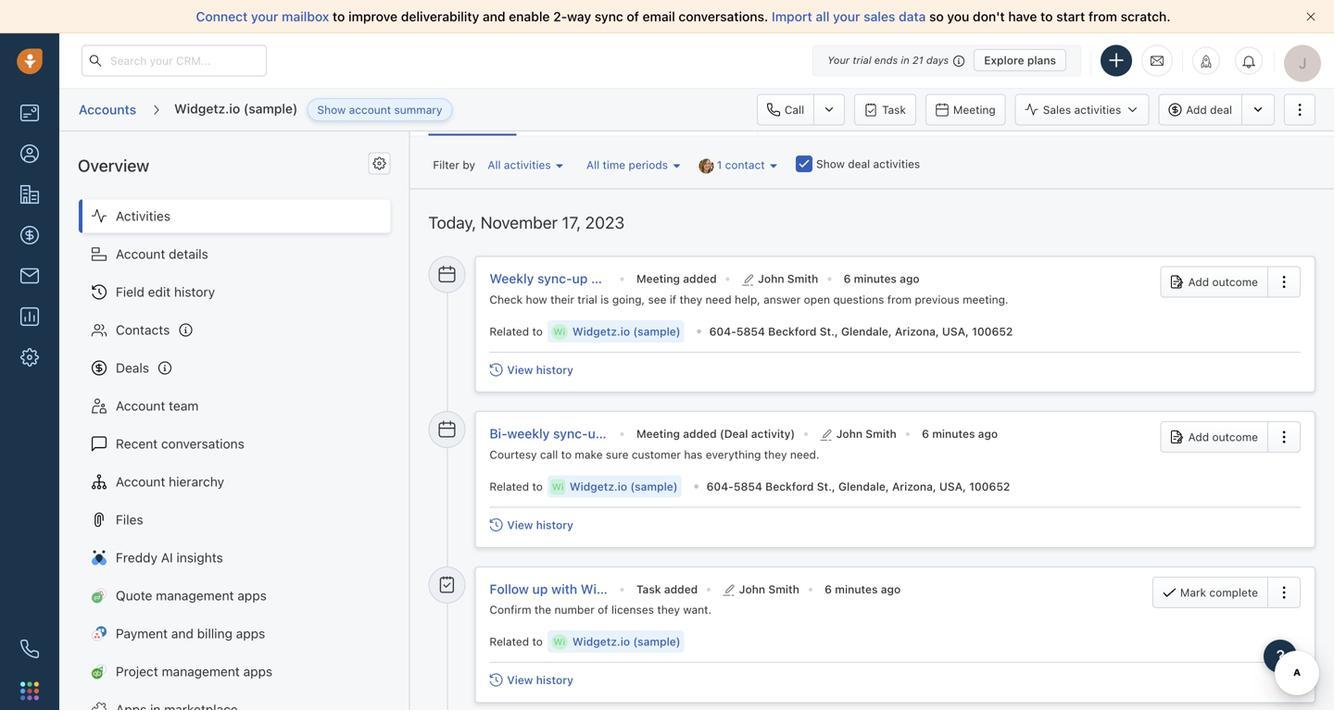 Task type: locate. For each thing, give the bounding box(es) containing it.
2 vertical spatial they
[[657, 604, 680, 617]]

smith for bi-weekly sync-up (sample)
[[866, 428, 897, 441]]

account down activities
[[116, 246, 165, 262]]

0 vertical spatial deal
[[1210, 103, 1233, 116]]

all right by on the top of page
[[488, 159, 501, 172]]

your left "mailbox"
[[251, 9, 278, 24]]

all inside "link"
[[488, 159, 501, 172]]

apps for project management apps
[[243, 664, 273, 680]]

confirm
[[490, 604, 531, 617]]

1 vertical spatial john
[[837, 428, 863, 441]]

account up recent
[[116, 398, 165, 414]]

your
[[251, 9, 278, 24], [833, 9, 860, 24]]

100652 for weekly sync-up with widgetz (sample)
[[972, 325, 1013, 338]]

0 vertical spatial john smith
[[758, 273, 819, 286]]

1 related from the top
[[490, 325, 529, 338]]

want.
[[683, 604, 712, 617]]

enable
[[509, 9, 550, 24]]

need.
[[790, 448, 820, 461]]

to left start at top
[[1041, 9, 1053, 24]]

1 view history link from the top
[[490, 364, 573, 377]]

history down 'the'
[[536, 674, 573, 687]]

related to down confirm
[[490, 636, 543, 649]]

2 add outcome from the top
[[1189, 431, 1258, 444]]

task down the your trial ends in 21 days
[[882, 103, 906, 116]]

6 minutes ago for weekly sync-up with widgetz (sample)
[[844, 273, 920, 286]]

wi down call
[[552, 482, 564, 492]]

1 vertical spatial 6 minutes ago
[[922, 428, 998, 441]]

have
[[1009, 9, 1037, 24]]

details
[[169, 246, 208, 262]]

0 vertical spatial 604-5854 beckford st., glendale, arizona, usa, 100652
[[709, 325, 1013, 338]]

view history
[[507, 364, 573, 377], [507, 519, 573, 532], [507, 674, 573, 687]]

1 wi button from the top
[[550, 320, 569, 342]]

1 vertical spatial st.,
[[817, 481, 836, 494]]

arizona, for bi-weekly sync-up (sample)
[[892, 481, 937, 494]]

they down activity)
[[764, 448, 787, 461]]

meetings image for weekly sync-up with widgetz (sample)
[[439, 266, 455, 283]]

st., down "open"
[[820, 325, 838, 338]]

1 horizontal spatial deal
[[1210, 103, 1233, 116]]

1 meetings image from the top
[[439, 266, 455, 283]]

wi widgetz.io (sample) down the licenses
[[554, 636, 681, 649]]

send email image
[[1151, 53, 1164, 68]]

and left billing
[[171, 626, 194, 642]]

history down related to wi widgetz.io (sample)
[[536, 519, 573, 532]]

apps
[[238, 588, 267, 604], [236, 626, 265, 642], [243, 664, 273, 680]]

sure
[[606, 448, 629, 461]]

up up 'the'
[[532, 582, 548, 597]]

of
[[627, 9, 639, 24], [598, 604, 608, 617]]

0 vertical spatial 604-
[[709, 325, 737, 338]]

close image
[[1307, 12, 1316, 21]]

related down check in the top left of the page
[[490, 325, 529, 338]]

1 vertical spatial they
[[764, 448, 787, 461]]

widgetz.io down confirm the number of licenses they want.
[[573, 636, 630, 649]]

1 horizontal spatial of
[[627, 9, 639, 24]]

account
[[349, 103, 391, 116]]

2 add outcome button from the top
[[1161, 422, 1268, 453]]

1 vertical spatial add outcome button
[[1161, 422, 1268, 453]]

follow up with widgetz (sample)
[[490, 582, 690, 597]]

1 all from the left
[[488, 159, 501, 172]]

task inside task button
[[882, 103, 906, 116]]

they down task added
[[657, 604, 680, 617]]

trial
[[853, 54, 872, 66], [578, 293, 598, 306]]

sales activities
[[1043, 103, 1122, 116]]

(sample) down connect your mailbox link
[[244, 101, 298, 116]]

meetings image for bi-weekly sync-up (sample)
[[439, 421, 455, 438]]

1 vertical spatial 604-5854 beckford st., glendale, arizona, usa, 100652
[[707, 481, 1010, 494]]

0 vertical spatial added
[[683, 273, 717, 286]]

management for quote
[[156, 588, 234, 604]]

to
[[333, 9, 345, 24], [1041, 9, 1053, 24], [532, 325, 543, 338], [561, 448, 572, 461], [532, 481, 543, 494], [532, 636, 543, 649]]

0 horizontal spatial 6
[[825, 583, 832, 596]]

1 add outcome from the top
[[1189, 276, 1258, 289]]

deal down task button on the right of page
[[848, 158, 870, 171]]

2 vertical spatial account
[[116, 474, 165, 490]]

to down call
[[532, 481, 543, 494]]

1 vertical spatial add
[[1189, 276, 1209, 289]]

1 view history from the top
[[507, 364, 573, 377]]

meeting up customer
[[637, 428, 680, 441]]

weekly sync-up with widgetz (sample)
[[490, 271, 729, 286]]

activities right sales at the top right of the page
[[1075, 103, 1122, 116]]

604-5854 beckford st., glendale, arizona, usa, 100652
[[709, 325, 1013, 338], [707, 481, 1010, 494]]

5854 down 'everything'
[[734, 481, 763, 494]]

wi button down their
[[550, 320, 569, 342]]

1 vertical spatial smith
[[866, 428, 897, 441]]

2 related from the top
[[490, 481, 529, 494]]

mng settings image
[[373, 157, 386, 170]]

2 vertical spatial ago
[[881, 583, 901, 596]]

0 vertical spatial widgetz.io (sample) link
[[573, 324, 681, 340]]

related to down check in the top left of the page
[[490, 325, 543, 338]]

today, november 17, 2023
[[429, 213, 625, 233]]

widgetz.io (sample)
[[174, 101, 298, 116]]

1
[[717, 159, 722, 172]]

account details
[[116, 246, 208, 262]]

explore plans
[[984, 54, 1056, 67]]

2 outcome from the top
[[1213, 431, 1258, 444]]

604- down the need
[[709, 325, 737, 338]]

up up their
[[572, 271, 588, 286]]

wi button down number
[[550, 630, 569, 653]]

history up the bi-weekly sync-up (sample)
[[536, 364, 573, 377]]

all for all time periods
[[587, 159, 600, 172]]

activities down task button on the right of page
[[873, 158, 920, 171]]

1 vertical spatial meetings image
[[439, 421, 455, 438]]

1 vertical spatial related
[[490, 481, 529, 494]]

need
[[706, 293, 732, 306]]

show for show deal activities
[[816, 158, 845, 171]]

deal down "what's new" image
[[1210, 103, 1233, 116]]

added up has
[[683, 428, 717, 441]]

phone image
[[20, 640, 39, 659]]

6 for bi-weekly sync-up (sample)
[[922, 428, 929, 441]]

all time periods
[[587, 159, 668, 172]]

3 view from the top
[[507, 674, 533, 687]]

view history down related to wi widgetz.io (sample)
[[507, 519, 573, 532]]

connect
[[196, 9, 248, 24]]

wi for 2nd the wi button from the top
[[554, 637, 565, 648]]

sync- up make in the left of the page
[[553, 426, 588, 442]]

management down payment and billing apps
[[162, 664, 240, 680]]

questions
[[833, 293, 884, 306]]

0 horizontal spatial your
[[251, 9, 278, 24]]

related for 2nd the wi button from the bottom of the page
[[490, 325, 529, 338]]

wi widgetz.io (sample)
[[554, 325, 681, 338], [554, 636, 681, 649]]

number
[[555, 604, 595, 617]]

1 outcome from the top
[[1213, 276, 1258, 289]]

added up want.
[[664, 583, 698, 596]]

2 vertical spatial smith
[[769, 583, 800, 596]]

wi
[[554, 327, 565, 337], [552, 482, 564, 492], [554, 637, 565, 648]]

2 vertical spatial add
[[1189, 431, 1209, 444]]

0 horizontal spatial deal
[[848, 158, 870, 171]]

0 vertical spatial add
[[1186, 103, 1207, 116]]

of down follow up with widgetz (sample) link
[[598, 604, 608, 617]]

added for weekly sync-up with widgetz (sample)
[[683, 273, 717, 286]]

1 vertical spatial trial
[[578, 293, 598, 306]]

overview
[[78, 156, 149, 176]]

history for weekly
[[536, 364, 573, 377]]

2 vertical spatial related
[[490, 636, 529, 649]]

usa,
[[942, 325, 969, 338], [940, 481, 966, 494]]

1 vertical spatial view history link
[[490, 519, 573, 532]]

wi down number
[[554, 637, 565, 648]]

you
[[947, 9, 970, 24]]

widgetz.io (sample) link down going,
[[573, 324, 681, 340]]

show deal activities
[[816, 158, 920, 171]]

minutes for weekly sync-up with widgetz (sample)
[[854, 273, 897, 286]]

3 view history link from the top
[[490, 674, 573, 687]]

wi widgetz.io (sample) down going,
[[554, 325, 681, 338]]

3 related from the top
[[490, 636, 529, 649]]

view for weekly
[[507, 364, 533, 377]]

0 vertical spatial 6 minutes ago
[[844, 273, 920, 286]]

view history link up weekly
[[490, 364, 573, 377]]

add outcome button
[[1161, 267, 1268, 298], [1161, 422, 1268, 453]]

st.,
[[820, 325, 838, 338], [817, 481, 836, 494]]

604- down 'everything'
[[707, 481, 734, 494]]

1 view from the top
[[507, 364, 533, 377]]

to right call
[[561, 448, 572, 461]]

st., for weekly sync-up with widgetz (sample)
[[820, 325, 838, 338]]

0 vertical spatial related to
[[490, 325, 543, 338]]

2 vertical spatial minutes
[[835, 583, 878, 596]]

1 vertical spatial with
[[551, 582, 578, 597]]

0 vertical spatial meeting
[[953, 103, 996, 116]]

2 view history from the top
[[507, 519, 573, 532]]

task up the licenses
[[637, 583, 661, 596]]

phone element
[[11, 631, 48, 668]]

0 vertical spatial smith
[[788, 273, 819, 286]]

with up number
[[551, 582, 578, 597]]

1 vertical spatial ago
[[978, 428, 998, 441]]

sync- up their
[[538, 271, 572, 286]]

john up answer
[[758, 273, 784, 286]]

st., down "need."
[[817, 481, 836, 494]]

john right task added
[[739, 583, 766, 596]]

activities up today, november 17, 2023
[[504, 159, 551, 172]]

from left previous
[[888, 293, 912, 306]]

(sample)
[[244, 101, 298, 116], [675, 271, 729, 286], [633, 325, 681, 338], [607, 426, 661, 442], [630, 481, 678, 494], [635, 582, 690, 597], [633, 636, 681, 649]]

mark
[[1180, 586, 1207, 599]]

6 minutes ago for follow up with widgetz (sample)
[[825, 583, 901, 596]]

3 account from the top
[[116, 474, 165, 490]]

1 your from the left
[[251, 9, 278, 24]]

all inside button
[[587, 159, 600, 172]]

0 vertical spatial ago
[[900, 273, 920, 286]]

1 horizontal spatial your
[[833, 9, 860, 24]]

0 vertical spatial 5854
[[737, 325, 765, 338]]

glendale, for bi-weekly sync-up (sample)
[[839, 481, 889, 494]]

0 horizontal spatial task
[[637, 583, 661, 596]]

0 vertical spatial account
[[116, 246, 165, 262]]

1 vertical spatial of
[[598, 604, 608, 617]]

0 vertical spatial view
[[507, 364, 533, 377]]

6 for follow up with widgetz (sample)
[[825, 583, 832, 596]]

beckford down answer
[[768, 325, 817, 338]]

ago
[[900, 273, 920, 286], [978, 428, 998, 441], [881, 583, 901, 596]]

2 vertical spatial 6 minutes ago
[[825, 583, 901, 596]]

wi button
[[550, 320, 569, 342], [550, 630, 569, 653]]

0 horizontal spatial of
[[598, 604, 608, 617]]

add deal button
[[1159, 94, 1242, 126]]

deals
[[116, 360, 149, 376]]

of right sync
[[627, 9, 639, 24]]

history for bi-
[[536, 519, 573, 532]]

filter
[[433, 159, 460, 172]]

view up follow
[[507, 519, 533, 532]]

604- for bi-weekly sync-up (sample)
[[707, 481, 734, 494]]

view history link
[[490, 364, 573, 377], [490, 519, 573, 532], [490, 674, 573, 687]]

apps up payment and billing apps
[[238, 588, 267, 604]]

1 horizontal spatial all
[[587, 159, 600, 172]]

0 vertical spatial view history link
[[490, 364, 573, 377]]

0 vertical spatial wi widgetz.io (sample)
[[554, 325, 681, 338]]

call button
[[757, 94, 814, 126]]

usa, for weekly sync-up with widgetz (sample)
[[942, 325, 969, 338]]

1 vertical spatial glendale,
[[839, 481, 889, 494]]

payment and billing apps
[[116, 626, 265, 642]]

today,
[[429, 213, 476, 233]]

view for bi-
[[507, 519, 533, 532]]

add for bi-weekly sync-up (sample)
[[1189, 431, 1209, 444]]

answer
[[764, 293, 801, 306]]

1 vertical spatial wi button
[[550, 630, 569, 653]]

0 vertical spatial and
[[483, 9, 506, 24]]

account
[[116, 246, 165, 262], [116, 398, 165, 414], [116, 474, 165, 490]]

widgetz.io (sample) link down sure
[[570, 479, 678, 495]]

meeting down explore
[[953, 103, 996, 116]]

they for (sample)
[[764, 448, 787, 461]]

beckford down "need."
[[766, 481, 814, 494]]

2 vertical spatial view history link
[[490, 674, 573, 687]]

glendale, for weekly sync-up with widgetz (sample)
[[841, 325, 892, 338]]

weekly
[[507, 426, 550, 442]]

meeting for bi-weekly sync-up (sample)
[[637, 428, 680, 441]]

view history down 'the'
[[507, 674, 573, 687]]

from right start at top
[[1089, 9, 1118, 24]]

widgetz
[[621, 271, 672, 286], [581, 582, 632, 597]]

insights
[[177, 550, 223, 566]]

they
[[680, 293, 703, 306], [764, 448, 787, 461], [657, 604, 680, 617]]

view history for up
[[507, 674, 573, 687]]

2 vertical spatial added
[[664, 583, 698, 596]]

account down recent
[[116, 474, 165, 490]]

view up weekly
[[507, 364, 533, 377]]

up up make in the left of the page
[[588, 426, 604, 442]]

call link
[[757, 94, 814, 126]]

604-5854 beckford st., glendale, arizona, usa, 100652 down "need."
[[707, 481, 1010, 494]]

1 vertical spatial account
[[116, 398, 165, 414]]

0 vertical spatial outcome
[[1213, 276, 1258, 289]]

0 vertical spatial 6
[[844, 273, 851, 286]]

1 vertical spatial 6
[[922, 428, 929, 441]]

0 vertical spatial st.,
[[820, 325, 838, 338]]

all time periods button
[[582, 153, 685, 177]]

meeting added
[[637, 273, 717, 286]]

view history link down 'the'
[[490, 674, 573, 687]]

deal for show
[[848, 158, 870, 171]]

field
[[116, 284, 144, 300]]

1 vertical spatial minutes
[[932, 428, 975, 441]]

freshworks switcher image
[[20, 682, 39, 701]]

0 vertical spatial wi
[[554, 327, 565, 337]]

(deal
[[720, 428, 748, 441]]

john smith
[[758, 273, 819, 286], [837, 428, 897, 441], [739, 583, 800, 596]]

2-
[[553, 9, 567, 24]]

has
[[684, 448, 703, 461]]

john right activity)
[[837, 428, 863, 441]]

0 vertical spatial task
[[882, 103, 906, 116]]

0 horizontal spatial with
[[551, 582, 578, 597]]

604-5854 beckford st., glendale, arizona, usa, 100652 down questions at the top
[[709, 325, 1013, 338]]

wi inside related to wi widgetz.io (sample)
[[552, 482, 564, 492]]

widgetz.io down is on the top left
[[573, 325, 630, 338]]

0 vertical spatial 100652
[[972, 325, 1013, 338]]

5854 down check how their trial is going, see if they need help, answer open questions from previous meeting.
[[737, 325, 765, 338]]

1 vertical spatial show
[[816, 158, 845, 171]]

john for follow up with widgetz (sample)
[[739, 583, 766, 596]]

0 vertical spatial meetings image
[[439, 266, 455, 283]]

3 view history from the top
[[507, 674, 573, 687]]

1 horizontal spatial from
[[1089, 9, 1118, 24]]

1 vertical spatial apps
[[236, 626, 265, 642]]

0 vertical spatial add outcome
[[1189, 276, 1258, 289]]

task
[[882, 103, 906, 116], [637, 583, 661, 596]]

1 vertical spatial beckford
[[766, 481, 814, 494]]

meetings image down today,
[[439, 266, 455, 283]]

0 vertical spatial usa,
[[942, 325, 969, 338]]

related down confirm
[[490, 636, 529, 649]]

2 view from the top
[[507, 519, 533, 532]]

usa, for bi-weekly sync-up (sample)
[[940, 481, 966, 494]]

apps right billing
[[236, 626, 265, 642]]

widgetz up see
[[621, 271, 672, 286]]

0 vertical spatial apps
[[238, 588, 267, 604]]

view history up weekly
[[507, 364, 573, 377]]

up
[[572, 271, 588, 286], [588, 426, 604, 442], [532, 582, 548, 597]]

0 horizontal spatial show
[[317, 103, 346, 116]]

meetings image
[[439, 266, 455, 283], [439, 421, 455, 438]]

2 view history link from the top
[[490, 519, 573, 532]]

filter by
[[433, 159, 475, 172]]

view down confirm
[[507, 674, 533, 687]]

apps for quote management apps
[[238, 588, 267, 604]]

0 horizontal spatial trial
[[578, 293, 598, 306]]

2 vertical spatial wi
[[554, 637, 565, 648]]

(sample) down the licenses
[[633, 636, 681, 649]]

1 vertical spatial management
[[162, 664, 240, 680]]

meetings image left bi-
[[439, 421, 455, 438]]

account team
[[116, 398, 199, 414]]

0 vertical spatial glendale,
[[841, 325, 892, 338]]

they right if
[[680, 293, 703, 306]]

1 vertical spatial added
[[683, 428, 717, 441]]

view history link down related to wi widgetz.io (sample)
[[490, 519, 573, 532]]

5854
[[737, 325, 765, 338], [734, 481, 763, 494]]

with
[[591, 271, 617, 286], [551, 582, 578, 597]]

trial right your
[[853, 54, 872, 66]]

2 account from the top
[[116, 398, 165, 414]]

to down 'the'
[[532, 636, 543, 649]]

ago for bi-weekly sync-up (sample)
[[978, 428, 998, 441]]

add outcome button for weekly sync-up with widgetz (sample)
[[1161, 267, 1268, 298]]

0 vertical spatial related
[[490, 325, 529, 338]]

2 all from the left
[[587, 159, 600, 172]]

widgetz.io (sample) link
[[573, 324, 681, 340], [570, 479, 678, 495], [573, 634, 681, 650]]

meeting up see
[[637, 273, 680, 286]]

management up payment and billing apps
[[156, 588, 234, 604]]

1 wi widgetz.io (sample) from the top
[[554, 325, 681, 338]]

your right all
[[833, 9, 860, 24]]

recent conversations
[[116, 436, 244, 452]]

trial left is on the top left
[[578, 293, 598, 306]]

wi down their
[[554, 327, 565, 337]]

widgetz.io (sample) link down the licenses
[[573, 634, 681, 650]]

0 vertical spatial of
[[627, 9, 639, 24]]

1 vertical spatial add outcome
[[1189, 431, 1258, 444]]

1 account from the top
[[116, 246, 165, 262]]

plans
[[1028, 54, 1056, 67]]

1 horizontal spatial with
[[591, 271, 617, 286]]

1 vertical spatial outcome
[[1213, 431, 1258, 444]]

0 vertical spatial arizona,
[[895, 325, 939, 338]]

with inside follow up with widgetz (sample) link
[[551, 582, 578, 597]]

activities inside "link"
[[504, 159, 551, 172]]

1 add outcome button from the top
[[1161, 267, 1268, 298]]

activities
[[116, 208, 170, 224]]

added up the need
[[683, 273, 717, 286]]

0 horizontal spatial from
[[888, 293, 912, 306]]

2 vertical spatial john smith
[[739, 583, 800, 596]]

add for weekly sync-up with widgetz (sample)
[[1189, 276, 1209, 289]]

team
[[169, 398, 199, 414]]

task button
[[855, 94, 916, 126]]

2 meetings image from the top
[[439, 421, 455, 438]]

related down courtesy
[[490, 481, 529, 494]]

apps down payment and billing apps
[[243, 664, 273, 680]]

to down how
[[532, 325, 543, 338]]

mark complete
[[1180, 586, 1258, 599]]

management
[[156, 588, 234, 604], [162, 664, 240, 680]]

outcome for weekly sync-up with widgetz (sample)
[[1213, 276, 1258, 289]]

0 vertical spatial they
[[680, 293, 703, 306]]

view history link for up
[[490, 674, 573, 687]]

6
[[844, 273, 851, 286], [922, 428, 929, 441], [825, 583, 832, 596]]

1 vertical spatial wi
[[552, 482, 564, 492]]

1 vertical spatial 100652
[[969, 481, 1010, 494]]

1 vertical spatial sync-
[[553, 426, 588, 442]]

(sample) up the licenses
[[635, 582, 690, 597]]

1 vertical spatial task
[[637, 583, 661, 596]]

deal inside button
[[1210, 103, 1233, 116]]

widgetz.io down make in the left of the page
[[570, 481, 627, 494]]

confirm the number of licenses they want.
[[490, 604, 712, 617]]



Task type: describe. For each thing, give the bounding box(es) containing it.
sales
[[1043, 103, 1071, 116]]

1 contact button
[[694, 153, 782, 177]]

john smith for follow up with widgetz (sample)
[[739, 583, 800, 596]]

sales
[[864, 9, 896, 24]]

meeting for weekly sync-up with widgetz (sample)
[[637, 273, 680, 286]]

2 wi widgetz.io (sample) from the top
[[554, 636, 681, 649]]

bi-
[[490, 426, 507, 442]]

history right edit on the top
[[174, 284, 215, 300]]

if
[[670, 293, 677, 306]]

john for weekly sync-up with widgetz (sample)
[[758, 273, 784, 286]]

(sample) up sure
[[607, 426, 661, 442]]

hierarchy
[[169, 474, 224, 490]]

ago for weekly sync-up with widgetz (sample)
[[900, 273, 920, 286]]

add outcome button for bi-weekly sync-up (sample)
[[1161, 422, 1268, 453]]

import all your sales data link
[[772, 9, 930, 24]]

history for follow
[[536, 674, 573, 687]]

previous
[[915, 293, 960, 306]]

6 for weekly sync-up with widgetz (sample)
[[844, 273, 851, 286]]

courtesy call to make sure customer has everything they need.
[[490, 448, 820, 461]]

licenses
[[612, 604, 654, 617]]

account for account hierarchy
[[116, 474, 165, 490]]

added for bi-weekly sync-up (sample)
[[683, 428, 717, 441]]

widgetz.io (sample) link for (sample)
[[570, 479, 678, 495]]

view history for sync-
[[507, 364, 573, 377]]

accounts
[[79, 102, 136, 117]]

follow
[[490, 582, 529, 597]]

show for show account summary
[[317, 103, 346, 116]]

smith for follow up with widgetz (sample)
[[769, 583, 800, 596]]

contacts
[[116, 322, 170, 338]]

november
[[481, 213, 558, 233]]

1 horizontal spatial trial
[[853, 54, 872, 66]]

make
[[575, 448, 603, 461]]

freddy
[[116, 550, 158, 566]]

call
[[785, 103, 804, 116]]

don't
[[973, 9, 1005, 24]]

add outcome for bi-weekly sync-up (sample)
[[1189, 431, 1258, 444]]

deal for add
[[1210, 103, 1233, 116]]

check how their trial is going, see if they need help, answer open questions from previous meeting.
[[490, 293, 1009, 306]]

they for widgetz
[[680, 293, 703, 306]]

100652 for bi-weekly sync-up (sample)
[[969, 481, 1010, 494]]

widgetz.io down search your crm... text field
[[174, 101, 240, 116]]

view for follow
[[507, 674, 533, 687]]

activities for sales activities
[[1075, 103, 1122, 116]]

view history for weekly
[[507, 519, 573, 532]]

follow up with widgetz (sample) link
[[490, 582, 690, 598]]

outcome for bi-weekly sync-up (sample)
[[1213, 431, 1258, 444]]

the
[[535, 604, 552, 617]]

all activities
[[488, 159, 551, 172]]

2 vertical spatial widgetz.io (sample) link
[[573, 634, 681, 650]]

related for 2nd the wi button from the top
[[490, 636, 529, 649]]

meeting added (deal activity)
[[637, 428, 795, 441]]

start
[[1057, 9, 1085, 24]]

st., for bi-weekly sync-up (sample)
[[817, 481, 836, 494]]

days
[[927, 54, 949, 66]]

related to wi widgetz.io (sample)
[[490, 481, 678, 494]]

their
[[551, 293, 574, 306]]

john smith for weekly sync-up with widgetz (sample)
[[758, 273, 819, 286]]

deliverability
[[401, 9, 479, 24]]

2 vertical spatial up
[[532, 582, 548, 597]]

bi-weekly sync-up (sample)
[[490, 426, 661, 442]]

accounts link
[[78, 95, 137, 124]]

5854 for weekly sync-up with widgetz (sample)
[[737, 325, 765, 338]]

1 related to from the top
[[490, 325, 543, 338]]

ago for follow up with widgetz (sample)
[[881, 583, 901, 596]]

2 wi button from the top
[[550, 630, 569, 653]]

project
[[116, 664, 158, 680]]

quote
[[116, 588, 152, 604]]

view history link for sync-
[[490, 364, 573, 377]]

ends
[[875, 54, 898, 66]]

john for bi-weekly sync-up (sample)
[[837, 428, 863, 441]]

what's new image
[[1200, 55, 1213, 68]]

(sample) down courtesy call to make sure customer has everything they need.
[[630, 481, 678, 494]]

1 horizontal spatial activities
[[873, 158, 920, 171]]

courtesy
[[490, 448, 537, 461]]

0 vertical spatial widgetz
[[621, 271, 672, 286]]

weekly sync-up with widgetz (sample) link
[[490, 271, 729, 287]]

bi-weekly sync-up (sample) link
[[490, 426, 661, 442]]

beckford for bi-weekly sync-up (sample)
[[766, 481, 814, 494]]

1 vertical spatial and
[[171, 626, 194, 642]]

mark complete button
[[1153, 577, 1268, 609]]

meeting.
[[963, 293, 1009, 306]]

time
[[603, 159, 626, 172]]

6 minutes ago for bi-weekly sync-up (sample)
[[922, 428, 998, 441]]

2023
[[585, 213, 625, 233]]

scratch.
[[1121, 9, 1171, 24]]

arizona, for weekly sync-up with widgetz (sample)
[[895, 325, 939, 338]]

your
[[828, 54, 850, 66]]

add inside add deal button
[[1186, 103, 1207, 116]]

help,
[[735, 293, 761, 306]]

all activities link
[[483, 154, 568, 176]]

beckford for weekly sync-up with widgetz (sample)
[[768, 325, 817, 338]]

freddy ai insights
[[116, 550, 223, 566]]

improve
[[348, 9, 398, 24]]

1 horizontal spatial and
[[483, 9, 506, 24]]

everything
[[706, 448, 761, 461]]

activities for all activities
[[504, 159, 551, 172]]

payment
[[116, 626, 168, 642]]

604-5854 beckford st., glendale, arizona, usa, 100652 for bi-weekly sync-up (sample)
[[707, 481, 1010, 494]]

all for all activities
[[488, 159, 501, 172]]

604- for weekly sync-up with widgetz (sample)
[[709, 325, 737, 338]]

smith for weekly sync-up with widgetz (sample)
[[788, 273, 819, 286]]

explore
[[984, 54, 1025, 67]]

task for task
[[882, 103, 906, 116]]

0 vertical spatial from
[[1089, 9, 1118, 24]]

weekly
[[490, 271, 534, 286]]

tasks image
[[439, 577, 455, 593]]

customer
[[632, 448, 681, 461]]

conversations.
[[679, 9, 768, 24]]

going,
[[612, 293, 645, 306]]

quote management apps
[[116, 588, 267, 604]]

2 related to from the top
[[490, 636, 543, 649]]

(sample) down see
[[633, 325, 681, 338]]

1 vertical spatial widgetz
[[581, 582, 632, 597]]

john smith for bi-weekly sync-up (sample)
[[837, 428, 897, 441]]

all
[[816, 9, 830, 24]]

check
[[490, 293, 523, 306]]

management for project
[[162, 664, 240, 680]]

with inside weekly sync-up with widgetz (sample) link
[[591, 271, 617, 286]]

complete
[[1210, 586, 1258, 599]]

5854 for bi-weekly sync-up (sample)
[[734, 481, 763, 494]]

2 your from the left
[[833, 9, 860, 24]]

files
[[116, 512, 143, 528]]

task for task added
[[637, 583, 661, 596]]

add outcome for weekly sync-up with widgetz (sample)
[[1189, 276, 1258, 289]]

project management apps
[[116, 664, 273, 680]]

task added
[[637, 583, 698, 596]]

minutes for bi-weekly sync-up (sample)
[[932, 428, 975, 441]]

1 contact
[[717, 159, 765, 172]]

way
[[567, 9, 591, 24]]

604-5854 beckford st., glendale, arizona, usa, 100652 for weekly sync-up with widgetz (sample)
[[709, 325, 1013, 338]]

to right "mailbox"
[[333, 9, 345, 24]]

minutes for follow up with widgetz (sample)
[[835, 583, 878, 596]]

call
[[540, 448, 558, 461]]

0 vertical spatial sync-
[[538, 271, 572, 286]]

account for account team
[[116, 398, 165, 414]]

email
[[643, 9, 675, 24]]

contact
[[725, 159, 765, 172]]

widgetz.io (sample) link for widgetz
[[573, 324, 681, 340]]

1 vertical spatial up
[[588, 426, 604, 442]]

(sample) up the need
[[675, 271, 729, 286]]

connect your mailbox to improve deliverability and enable 2-way sync of email conversations. import all your sales data so you don't have to start from scratch.
[[196, 9, 1171, 24]]

account for account details
[[116, 246, 165, 262]]

edit
[[148, 284, 171, 300]]

view history link for weekly
[[490, 519, 573, 532]]

field edit history
[[116, 284, 215, 300]]

recent
[[116, 436, 158, 452]]

show account summary
[[317, 103, 442, 116]]

meeting button
[[926, 94, 1006, 126]]

wi for 2nd the wi button from the bottom of the page
[[554, 327, 565, 337]]

meeting inside button
[[953, 103, 996, 116]]

conversations
[[161, 436, 244, 452]]

added for follow up with widgetz (sample)
[[664, 583, 698, 596]]

add deal
[[1186, 103, 1233, 116]]

Search your CRM... text field
[[82, 45, 267, 76]]

17,
[[562, 213, 581, 233]]

0 vertical spatial up
[[572, 271, 588, 286]]

data
[[899, 9, 926, 24]]

periods
[[629, 159, 668, 172]]

how
[[526, 293, 547, 306]]



Task type: vqa. For each thing, say whether or not it's contained in the screenshot.
604-5854 Beckford St., Glendale, Arizona, USA, 100652
yes



